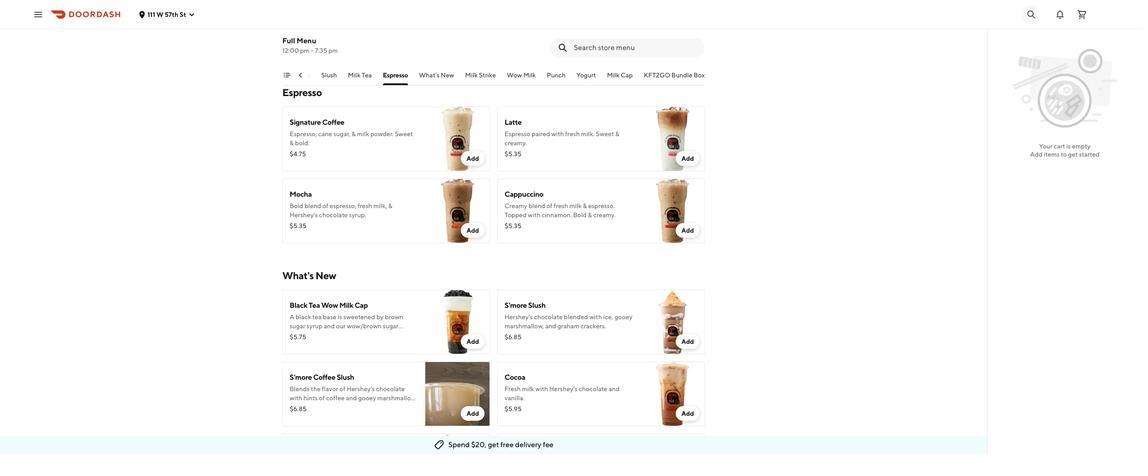 Task type: describe. For each thing, give the bounding box(es) containing it.
of down the
[[319, 394, 325, 402]]

-
[[311, 47, 314, 54]]

earl
[[290, 19, 301, 26]]

powder.
[[371, 130, 394, 138]]

kft2go
[[644, 72, 670, 79]]

rosehip
[[364, 19, 385, 26]]

tea for black
[[309, 301, 320, 310]]

cocoa fresh milk with hershey's chocolate and vanilla. $5.95
[[505, 373, 620, 413]]

add button for s'more coffee slush
[[461, 406, 485, 421]]

111
[[148, 11, 155, 18]]

cocoa
[[505, 373, 526, 382]]

mocha bold blend of espresso, fresh milk, & hershey's chocolate syrup. $5.35
[[290, 190, 393, 230]]

what's new button
[[419, 71, 454, 85]]

111 w 57th st
[[148, 11, 186, 18]]

fresh
[[505, 385, 521, 393]]

black tea wow milk cap image
[[425, 290, 490, 354]]

cappuccino image
[[640, 179, 705, 243]]

milk tea
[[348, 72, 372, 79]]

1 horizontal spatial espresso
[[383, 72, 408, 79]]

cinnamon.
[[542, 211, 572, 219]]

full
[[282, 36, 295, 45]]

s'more slush hershey's chocolate blended with ice, gooey marshmallow, and graham crackers. $6.85
[[505, 301, 633, 341]]

the
[[311, 385, 321, 393]]

add for signature coffee
[[467, 155, 479, 162]]

box
[[694, 72, 705, 79]]

chocolate inside mocha bold blend of espresso, fresh milk, & hershey's chocolate syrup. $5.35
[[319, 211, 348, 219]]

milk strike
[[465, 72, 496, 79]]

57th
[[165, 11, 178, 18]]

milk,
[[374, 202, 387, 210]]

add button for cappuccino
[[676, 223, 700, 238]]

kft2go bundle box button
[[644, 71, 705, 85]]

classic button
[[290, 71, 310, 85]]

0 horizontal spatial wow
[[321, 301, 338, 310]]

w
[[157, 11, 163, 18]]

0 vertical spatial slush
[[321, 72, 337, 79]]

slush inside s'more coffee slush blends the flavor of hershey's chocolate with hints of coffee and gooey marshmallow with graham crackers.
[[337, 373, 354, 382]]

creamy. inside latte espresso paired with fresh milk. sweet & creamy. $5.35
[[505, 139, 527, 147]]

your
[[1040, 143, 1053, 150]]

add for s'more coffee slush
[[467, 410, 479, 417]]

add button for cocoa
[[676, 406, 700, 421]]

hints inside s'more coffee slush blends the flavor of hershey's chocolate with hints of coffee and gooey marshmallow with graham crackers.
[[304, 394, 318, 402]]

latte
[[505, 118, 522, 127]]

milk cap button
[[607, 71, 633, 85]]

$4.75
[[290, 150, 306, 158]]

Item Search search field
[[574, 43, 698, 53]]

empty
[[1072, 143, 1091, 150]]

sugar,
[[334, 130, 351, 138]]

hershey's inside s'more slush hershey's chocolate blended with ice, gooey marshmallow, and graham crackers. $6.85
[[505, 313, 533, 321]]

milk cap
[[607, 72, 633, 79]]

add button for black tea wow milk cap
[[461, 334, 485, 349]]

menu
[[297, 36, 316, 45]]

sesame oolong milk tea
[[505, 445, 583, 454]]

& inside mocha bold blend of espresso, fresh milk, & hershey's chocolate syrup. $5.35
[[388, 202, 393, 210]]

chocolate inside s'more slush hershey's chocolate blended with ice, gooey marshmallow, and graham crackers. $6.85
[[534, 313, 563, 321]]

s'more coffee slush blends the flavor of hershey's chocolate with hints of coffee and gooey marshmallow with graham crackers.
[[290, 373, 416, 411]]

graham inside s'more slush hershey's chocolate blended with ice, gooey marshmallow, and graham crackers. $6.85
[[558, 323, 580, 330]]

hershey's inside mocha bold blend of espresso, fresh milk, & hershey's chocolate syrup. $5.35
[[290, 211, 318, 219]]

add inside your cart is empty add items to get started
[[1031, 151, 1043, 158]]

add for s'more slush
[[682, 338, 694, 345]]

notification bell image
[[1055, 9, 1066, 20]]

kft2go bundle box
[[644, 72, 705, 79]]

fee
[[543, 441, 554, 449]]

hints inside earl grey tea with hints of rosehip & blueberry. smooth & fruity. $6.45
[[341, 19, 355, 26]]

scroll menu navigation left image
[[297, 72, 304, 79]]

signature coffee espresso, cane sugar, & milk powder. sweet & bold. $4.75
[[290, 118, 413, 158]]

milk.
[[581, 130, 595, 138]]

& inside latte espresso paired with fresh milk. sweet & creamy. $5.35
[[616, 130, 620, 138]]

and inside cocoa fresh milk with hershey's chocolate and vanilla. $5.95
[[609, 385, 620, 393]]

mocha
[[290, 190, 312, 199]]

gooey inside s'more slush hershey's chocolate blended with ice, gooey marshmallow, and graham crackers. $6.85
[[615, 313, 633, 321]]

cane
[[318, 130, 332, 138]]

spend $20, get free delivery fee
[[448, 441, 554, 449]]

smooth
[[320, 28, 343, 36]]

of inside cappuccino creamy blend of fresh milk & espresso. topped with cinnamon. bold & creamy. $5.35
[[547, 202, 553, 210]]

bold inside mocha bold blend of espresso, fresh milk, & hershey's chocolate syrup. $5.35
[[290, 202, 303, 210]]

espresso,
[[290, 130, 317, 138]]

started
[[1079, 151, 1100, 158]]

cappuccino creamy blend of fresh milk & espresso. topped with cinnamon. bold & creamy. $5.35
[[505, 190, 616, 230]]

cappuccino
[[505, 190, 544, 199]]

show menu categories image
[[283, 72, 291, 79]]

s'more coffee slush image
[[425, 362, 490, 426]]

& right sugar,
[[352, 130, 356, 138]]

creamy. inside cappuccino creamy blend of fresh milk & espresso. topped with cinnamon. bold & creamy. $5.35
[[594, 211, 616, 219]]

& left fruity.
[[344, 28, 348, 36]]

2 horizontal spatial tea
[[572, 445, 583, 454]]

signature
[[290, 118, 321, 127]]

with inside earl grey tea with hints of rosehip & blueberry. smooth & fruity. $6.45
[[327, 19, 340, 26]]

latte image
[[640, 107, 705, 171]]

graham inside s'more coffee slush blends the flavor of hershey's chocolate with hints of coffee and gooey marshmallow with graham crackers.
[[304, 404, 326, 411]]

marshmallow,
[[505, 323, 544, 330]]

add for cappuccino
[[682, 227, 694, 234]]

ice,
[[603, 313, 613, 321]]

$6.45
[[290, 39, 307, 46]]

& left espresso. at the right top of page
[[583, 202, 587, 210]]

milk strike button
[[465, 71, 496, 85]]

sesame
[[505, 445, 530, 454]]

1 vertical spatial cap
[[355, 301, 368, 310]]

coffee for signature
[[322, 118, 345, 127]]

1 vertical spatial espresso
[[282, 87, 322, 98]]

is
[[1067, 143, 1071, 150]]

blended
[[564, 313, 588, 321]]

111 w 57th st button
[[138, 11, 195, 18]]

hershey's inside cocoa fresh milk with hershey's chocolate and vanilla. $5.95
[[550, 385, 578, 393]]

black
[[290, 301, 307, 310]]

add button for s'more slush
[[676, 334, 700, 349]]

and inside s'more slush hershey's chocolate blended with ice, gooey marshmallow, and graham crackers. $6.85
[[545, 323, 556, 330]]

coffee
[[326, 394, 345, 402]]

delivery
[[515, 441, 542, 449]]

12:00
[[282, 47, 299, 54]]

s'more for s'more coffee slush
[[290, 373, 312, 382]]

black tea wow milk cap
[[290, 301, 368, 310]]

spend
[[448, 441, 470, 449]]

bold.
[[295, 139, 310, 147]]

& right rosehip
[[386, 19, 390, 26]]

1 horizontal spatial what's new
[[419, 72, 454, 79]]

$6.85 inside s'more slush hershey's chocolate blended with ice, gooey marshmallow, and graham crackers. $6.85
[[505, 333, 522, 341]]

blend for cappuccino
[[529, 202, 545, 210]]

punch button
[[547, 71, 566, 85]]

wow milk
[[507, 72, 536, 79]]

of inside earl grey tea with hints of rosehip & blueberry. smooth & fruity. $6.45
[[356, 19, 362, 26]]

rosehip milk tea image
[[425, 0, 490, 60]]

blueberry.
[[290, 28, 319, 36]]



Task type: locate. For each thing, give the bounding box(es) containing it.
1 horizontal spatial graham
[[558, 323, 580, 330]]

items
[[1044, 151, 1060, 158]]

0 vertical spatial milk
[[357, 130, 369, 138]]

add button for mocha
[[461, 223, 485, 238]]

0 vertical spatial what's new
[[419, 72, 454, 79]]

blends
[[290, 385, 310, 393]]

slush
[[321, 72, 337, 79], [528, 301, 546, 310], [337, 373, 354, 382]]

0 horizontal spatial bold
[[290, 202, 303, 210]]

milk
[[357, 130, 369, 138], [570, 202, 582, 210], [522, 385, 534, 393]]

1 vertical spatial crackers.
[[327, 404, 352, 411]]

& right milk,
[[388, 202, 393, 210]]

milk tea button
[[348, 71, 372, 85]]

coffee inside signature coffee espresso, cane sugar, & milk powder. sweet & bold. $4.75
[[322, 118, 345, 127]]

1 vertical spatial bold
[[573, 211, 587, 219]]

0 vertical spatial s'more
[[505, 301, 527, 310]]

0 vertical spatial coffee
[[322, 118, 345, 127]]

fresh inside latte espresso paired with fresh milk. sweet & creamy. $5.35
[[565, 130, 580, 138]]

blend
[[305, 202, 321, 210], [529, 202, 545, 210]]

2 sweet from the left
[[596, 130, 614, 138]]

$5.35 inside cappuccino creamy blend of fresh milk & espresso. topped with cinnamon. bold & creamy. $5.35
[[505, 222, 522, 230]]

s'more inside s'more slush hershey's chocolate blended with ice, gooey marshmallow, and graham crackers. $6.85
[[505, 301, 527, 310]]

0 horizontal spatial espresso
[[282, 87, 322, 98]]

hershey's
[[290, 211, 318, 219], [505, 313, 533, 321], [347, 385, 375, 393], [550, 385, 578, 393]]

of inside mocha bold blend of espresso, fresh milk, & hershey's chocolate syrup. $5.35
[[323, 202, 328, 210]]

$5.35 down mocha
[[290, 222, 307, 230]]

2 vertical spatial tea
[[572, 445, 583, 454]]

1 vertical spatial graham
[[304, 404, 326, 411]]

fresh
[[565, 130, 580, 138], [358, 202, 372, 210], [554, 202, 568, 210]]

1 horizontal spatial wow
[[507, 72, 522, 79]]

0 horizontal spatial new
[[316, 270, 336, 282]]

0 items, open order cart image
[[1077, 9, 1088, 20]]

1 vertical spatial and
[[609, 385, 620, 393]]

hints up fruity.
[[341, 19, 355, 26]]

hints down the
[[304, 394, 318, 402]]

white grape punch image
[[425, 434, 490, 454]]

1 horizontal spatial sweet
[[596, 130, 614, 138]]

0 horizontal spatial crackers.
[[327, 404, 352, 411]]

0 horizontal spatial gooey
[[358, 394, 376, 402]]

cap inside button
[[621, 72, 633, 79]]

punch
[[547, 72, 566, 79]]

slush up the marshmallow,
[[528, 301, 546, 310]]

1 vertical spatial what's new
[[282, 270, 336, 282]]

add for mocha
[[467, 227, 479, 234]]

fresh left milk.
[[565, 130, 580, 138]]

crackers. down coffee
[[327, 404, 352, 411]]

hershey's inside s'more coffee slush blends the flavor of hershey's chocolate with hints of coffee and gooey marshmallow with graham crackers.
[[347, 385, 375, 393]]

0 horizontal spatial cap
[[355, 301, 368, 310]]

and
[[545, 323, 556, 330], [609, 385, 620, 393], [346, 394, 357, 402]]

bold inside cappuccino creamy blend of fresh milk & espresso. topped with cinnamon. bold & creamy. $5.35
[[573, 211, 587, 219]]

0 horizontal spatial blend
[[305, 202, 321, 210]]

slush button
[[321, 71, 337, 85]]

with inside s'more slush hershey's chocolate blended with ice, gooey marshmallow, and graham crackers. $6.85
[[590, 313, 602, 321]]

gooey inside s'more coffee slush blends the flavor of hershey's chocolate with hints of coffee and gooey marshmallow with graham crackers.
[[358, 394, 376, 402]]

sesame oolong milk tea image
[[640, 434, 705, 454]]

s'more up the marshmallow,
[[505, 301, 527, 310]]

of up "cinnamon."
[[547, 202, 553, 210]]

$6.85 down blends
[[290, 405, 307, 413]]

tea right fee
[[572, 445, 583, 454]]

milk inside 'button'
[[524, 72, 536, 79]]

cocoa image
[[640, 362, 705, 426]]

slush down the 7:35
[[321, 72, 337, 79]]

with
[[327, 19, 340, 26], [552, 130, 564, 138], [528, 211, 541, 219], [590, 313, 602, 321], [536, 385, 548, 393], [290, 394, 302, 402], [290, 404, 302, 411]]

0 vertical spatial wow
[[507, 72, 522, 79]]

0 vertical spatial and
[[545, 323, 556, 330]]

fresh inside cappuccino creamy blend of fresh milk & espresso. topped with cinnamon. bold & creamy. $5.35
[[554, 202, 568, 210]]

espresso,
[[330, 202, 357, 210]]

get left free
[[488, 441, 499, 449]]

tea inside button
[[362, 72, 372, 79]]

st
[[180, 11, 186, 18]]

chocolate
[[319, 211, 348, 219], [534, 313, 563, 321], [376, 385, 405, 393], [579, 385, 608, 393]]

milk inside cocoa fresh milk with hershey's chocolate and vanilla. $5.95
[[522, 385, 534, 393]]

blend for mocha
[[305, 202, 321, 210]]

milk up "cinnamon."
[[570, 202, 582, 210]]

fresh inside mocha bold blend of espresso, fresh milk, & hershey's chocolate syrup. $5.35
[[358, 202, 372, 210]]

1 sweet from the left
[[395, 130, 413, 138]]

get inside your cart is empty add items to get started
[[1069, 151, 1078, 158]]

oolong
[[531, 445, 555, 454]]

what's new
[[419, 72, 454, 79], [282, 270, 336, 282]]

wow right black at the left
[[321, 301, 338, 310]]

1 vertical spatial gooey
[[358, 394, 376, 402]]

2 blend from the left
[[529, 202, 545, 210]]

1 horizontal spatial what's
[[419, 72, 440, 79]]

wow right strike
[[507, 72, 522, 79]]

1 horizontal spatial get
[[1069, 151, 1078, 158]]

and inside s'more coffee slush blends the flavor of hershey's chocolate with hints of coffee and gooey marshmallow with graham crackers.
[[346, 394, 357, 402]]

1 vertical spatial coffee
[[313, 373, 336, 382]]

topped
[[505, 211, 527, 219]]

7:35
[[315, 47, 327, 54]]

slush inside s'more slush hershey's chocolate blended with ice, gooey marshmallow, and graham crackers. $6.85
[[528, 301, 546, 310]]

gooey right ice,
[[615, 313, 633, 321]]

0 horizontal spatial milk
[[357, 130, 369, 138]]

$20,
[[471, 441, 487, 449]]

add for black tea wow milk cap
[[467, 338, 479, 345]]

add for latte
[[682, 155, 694, 162]]

1 horizontal spatial milk
[[522, 385, 534, 393]]

1 horizontal spatial $6.85
[[505, 333, 522, 341]]

1 horizontal spatial new
[[441, 72, 454, 79]]

creamy.
[[505, 139, 527, 147], [594, 211, 616, 219]]

1 vertical spatial milk
[[570, 202, 582, 210]]

milk right fresh
[[522, 385, 534, 393]]

wow milk button
[[507, 71, 536, 85]]

0 vertical spatial get
[[1069, 151, 1078, 158]]

espresso.
[[588, 202, 615, 210]]

add button for signature coffee
[[461, 151, 485, 166]]

1 horizontal spatial creamy.
[[594, 211, 616, 219]]

what's new up black at the left
[[282, 270, 336, 282]]

espresso inside latte espresso paired with fresh milk. sweet & creamy. $5.35
[[505, 130, 531, 138]]

coffee for s'more
[[313, 373, 336, 382]]

blend down cappuccino
[[529, 202, 545, 210]]

pm left -
[[300, 47, 310, 54]]

1 horizontal spatial crackers.
[[581, 323, 606, 330]]

cart
[[1054, 143, 1066, 150]]

fresh up "cinnamon."
[[554, 202, 568, 210]]

yogurt
[[577, 72, 596, 79]]

1 horizontal spatial bold
[[573, 211, 587, 219]]

full menu 12:00 pm - 7:35 pm
[[282, 36, 338, 54]]

free
[[501, 441, 514, 449]]

espresso down latte at the top left of the page
[[505, 130, 531, 138]]

0 vertical spatial espresso
[[383, 72, 408, 79]]

1 vertical spatial hints
[[304, 394, 318, 402]]

2 vertical spatial espresso
[[505, 130, 531, 138]]

0 horizontal spatial graham
[[304, 404, 326, 411]]

2 vertical spatial milk
[[522, 385, 534, 393]]

tea for milk
[[362, 72, 372, 79]]

of up coffee
[[340, 385, 345, 393]]

creamy. down espresso. at the right top of page
[[594, 211, 616, 219]]

2 vertical spatial and
[[346, 394, 357, 402]]

graham
[[558, 323, 580, 330], [304, 404, 326, 411]]

milk inside signature coffee espresso, cane sugar, & milk powder. sweet & bold. $4.75
[[357, 130, 369, 138]]

1 horizontal spatial s'more
[[505, 301, 527, 310]]

of
[[356, 19, 362, 26], [323, 202, 328, 210], [547, 202, 553, 210], [340, 385, 345, 393], [319, 394, 325, 402]]

0 vertical spatial cap
[[621, 72, 633, 79]]

1 vertical spatial what's
[[282, 270, 314, 282]]

0 vertical spatial tea
[[362, 72, 372, 79]]

& left bold.
[[290, 139, 294, 147]]

$5.75
[[290, 333, 306, 341]]

fresh for latte
[[565, 130, 580, 138]]

espresso right milk tea
[[383, 72, 408, 79]]

0 horizontal spatial creamy.
[[505, 139, 527, 147]]

paired
[[532, 130, 550, 138]]

1 vertical spatial get
[[488, 441, 499, 449]]

blend inside mocha bold blend of espresso, fresh milk, & hershey's chocolate syrup. $5.35
[[305, 202, 321, 210]]

s'more slush image
[[640, 290, 705, 354]]

0 horizontal spatial sweet
[[395, 130, 413, 138]]

gooey
[[615, 313, 633, 321], [358, 394, 376, 402]]

pm right the 7:35
[[329, 47, 338, 54]]

bold right "cinnamon."
[[573, 211, 587, 219]]

sweet inside signature coffee espresso, cane sugar, & milk powder. sweet & bold. $4.75
[[395, 130, 413, 138]]

grey
[[302, 19, 315, 26]]

what's inside button
[[419, 72, 440, 79]]

0 vertical spatial what's
[[419, 72, 440, 79]]

add for cocoa
[[682, 410, 694, 417]]

2 pm from the left
[[329, 47, 338, 54]]

2 horizontal spatial and
[[609, 385, 620, 393]]

your cart is empty add items to get started
[[1031, 143, 1100, 158]]

milk left powder.
[[357, 130, 369, 138]]

with inside latte espresso paired with fresh milk. sweet & creamy. $5.35
[[552, 130, 564, 138]]

1 horizontal spatial pm
[[329, 47, 338, 54]]

0 vertical spatial new
[[441, 72, 454, 79]]

1 horizontal spatial gooey
[[615, 313, 633, 321]]

espresso
[[383, 72, 408, 79], [282, 87, 322, 98], [505, 130, 531, 138]]

creamy
[[505, 202, 527, 210]]

0 horizontal spatial and
[[346, 394, 357, 402]]

syrup.
[[349, 211, 366, 219]]

$6.85
[[505, 333, 522, 341], [290, 405, 307, 413]]

crackers. inside s'more slush hershey's chocolate blended with ice, gooey marshmallow, and graham crackers. $6.85
[[581, 323, 606, 330]]

$5.95
[[505, 405, 522, 413]]

s'more inside s'more coffee slush blends the flavor of hershey's chocolate with hints of coffee and gooey marshmallow with graham crackers.
[[290, 373, 312, 382]]

get
[[1069, 151, 1078, 158], [488, 441, 499, 449]]

of up fruity.
[[356, 19, 362, 26]]

crackers. inside s'more coffee slush blends the flavor of hershey's chocolate with hints of coffee and gooey marshmallow with graham crackers.
[[327, 404, 352, 411]]

new left 'milk strike' at the top left of page
[[441, 72, 454, 79]]

graham down the
[[304, 404, 326, 411]]

add button
[[461, 151, 485, 166], [676, 151, 700, 166], [461, 223, 485, 238], [676, 223, 700, 238], [461, 334, 485, 349], [676, 334, 700, 349], [461, 406, 485, 421], [676, 406, 700, 421]]

coffee inside s'more coffee slush blends the flavor of hershey's chocolate with hints of coffee and gooey marshmallow with graham crackers.
[[313, 373, 336, 382]]

add button for latte
[[676, 151, 700, 166]]

1 vertical spatial slush
[[528, 301, 546, 310]]

tea right slush button
[[362, 72, 372, 79]]

0 horizontal spatial what's
[[282, 270, 314, 282]]

sweet right powder.
[[395, 130, 413, 138]]

to
[[1061, 151, 1067, 158]]

$5.35 down latte at the top left of the page
[[505, 150, 522, 158]]

0 vertical spatial crackers.
[[581, 323, 606, 330]]

chocolate inside s'more coffee slush blends the flavor of hershey's chocolate with hints of coffee and gooey marshmallow with graham crackers.
[[376, 385, 405, 393]]

classic
[[290, 72, 310, 79]]

vanilla.
[[505, 394, 525, 402]]

bold
[[290, 202, 303, 210], [573, 211, 587, 219]]

what's new left 'milk strike' at the top left of page
[[419, 72, 454, 79]]

chocolate inside cocoa fresh milk with hershey's chocolate and vanilla. $5.95
[[579, 385, 608, 393]]

tea
[[316, 19, 326, 26]]

0 vertical spatial $6.85
[[505, 333, 522, 341]]

get right to
[[1069, 151, 1078, 158]]

1 vertical spatial new
[[316, 270, 336, 282]]

1 vertical spatial wow
[[321, 301, 338, 310]]

0 vertical spatial creamy.
[[505, 139, 527, 147]]

fruity.
[[350, 28, 366, 36]]

2 horizontal spatial espresso
[[505, 130, 531, 138]]

& down espresso. at the right top of page
[[588, 211, 592, 219]]

new up the black tea wow milk cap
[[316, 270, 336, 282]]

0 horizontal spatial tea
[[309, 301, 320, 310]]

fresh for cappuccino
[[554, 202, 568, 210]]

wow
[[507, 72, 522, 79], [321, 301, 338, 310]]

s'more up blends
[[290, 373, 312, 382]]

blend down mocha
[[305, 202, 321, 210]]

1 vertical spatial $6.85
[[290, 405, 307, 413]]

fresh up the syrup.
[[358, 202, 372, 210]]

0 horizontal spatial pm
[[300, 47, 310, 54]]

0 vertical spatial hints
[[341, 19, 355, 26]]

$5.35 inside latte espresso paired with fresh milk. sweet & creamy. $5.35
[[505, 150, 522, 158]]

tea
[[362, 72, 372, 79], [309, 301, 320, 310], [572, 445, 583, 454]]

wow inside 'button'
[[507, 72, 522, 79]]

open menu image
[[33, 9, 44, 20]]

slush up flavor at the left of the page
[[337, 373, 354, 382]]

creamy. down latte at the top left of the page
[[505, 139, 527, 147]]

signature coffee image
[[425, 107, 490, 171]]

0 horizontal spatial hints
[[304, 394, 318, 402]]

strike
[[479, 72, 496, 79]]

0 vertical spatial gooey
[[615, 313, 633, 321]]

flavor
[[322, 385, 338, 393]]

mocha image
[[425, 179, 490, 243]]

1 horizontal spatial and
[[545, 323, 556, 330]]

0 horizontal spatial s'more
[[290, 373, 312, 382]]

s'more for s'more slush
[[505, 301, 527, 310]]

crackers. down ice,
[[581, 323, 606, 330]]

new inside what's new button
[[441, 72, 454, 79]]

1 horizontal spatial blend
[[529, 202, 545, 210]]

0 horizontal spatial get
[[488, 441, 499, 449]]

coffee up flavor at the left of the page
[[313, 373, 336, 382]]

latte espresso paired with fresh milk. sweet & creamy. $5.35
[[505, 118, 620, 158]]

bundle
[[672, 72, 693, 79]]

1 horizontal spatial hints
[[341, 19, 355, 26]]

2 horizontal spatial milk
[[570, 202, 582, 210]]

gooey left marshmallow on the bottom left
[[358, 394, 376, 402]]

0 horizontal spatial what's new
[[282, 270, 336, 282]]

0 horizontal spatial $6.85
[[290, 405, 307, 413]]

milk inside cappuccino creamy blend of fresh milk & espresso. topped with cinnamon. bold & creamy. $5.35
[[570, 202, 582, 210]]

espresso down classic button
[[282, 87, 322, 98]]

graham down blended
[[558, 323, 580, 330]]

0 vertical spatial graham
[[558, 323, 580, 330]]

tea right black at the left
[[309, 301, 320, 310]]

with inside cocoa fresh milk with hershey's chocolate and vanilla. $5.95
[[536, 385, 548, 393]]

bold down mocha
[[290, 202, 303, 210]]

yogurt button
[[577, 71, 596, 85]]

$6.85 down the marshmallow,
[[505, 333, 522, 341]]

$5.35 inside mocha bold blend of espresso, fresh milk, & hershey's chocolate syrup. $5.35
[[290, 222, 307, 230]]

1 vertical spatial creamy.
[[594, 211, 616, 219]]

1 pm from the left
[[300, 47, 310, 54]]

earl grey tea with hints of rosehip & blueberry. smooth & fruity. $6.45
[[290, 19, 390, 46]]

sweet inside latte espresso paired with fresh milk. sweet & creamy. $5.35
[[596, 130, 614, 138]]

crackers.
[[581, 323, 606, 330], [327, 404, 352, 411]]

with inside cappuccino creamy blend of fresh milk & espresso. topped with cinnamon. bold & creamy. $5.35
[[528, 211, 541, 219]]

marshmallow
[[377, 394, 416, 402]]

& right milk.
[[616, 130, 620, 138]]

1 blend from the left
[[305, 202, 321, 210]]

blend inside cappuccino creamy blend of fresh milk & espresso. topped with cinnamon. bold & creamy. $5.35
[[529, 202, 545, 210]]

$5.35 down topped
[[505, 222, 522, 230]]

coffee up cane
[[322, 118, 345, 127]]

2 vertical spatial slush
[[337, 373, 354, 382]]

sweet right milk.
[[596, 130, 614, 138]]

hints
[[341, 19, 355, 26], [304, 394, 318, 402]]

s'more
[[505, 301, 527, 310], [290, 373, 312, 382]]

1 vertical spatial tea
[[309, 301, 320, 310]]

1 vertical spatial s'more
[[290, 373, 312, 382]]

1 horizontal spatial tea
[[362, 72, 372, 79]]

of left espresso,
[[323, 202, 328, 210]]

1 horizontal spatial cap
[[621, 72, 633, 79]]

0 vertical spatial bold
[[290, 202, 303, 210]]



Task type: vqa. For each thing, say whether or not it's contained in the screenshot.
'0.8'
no



